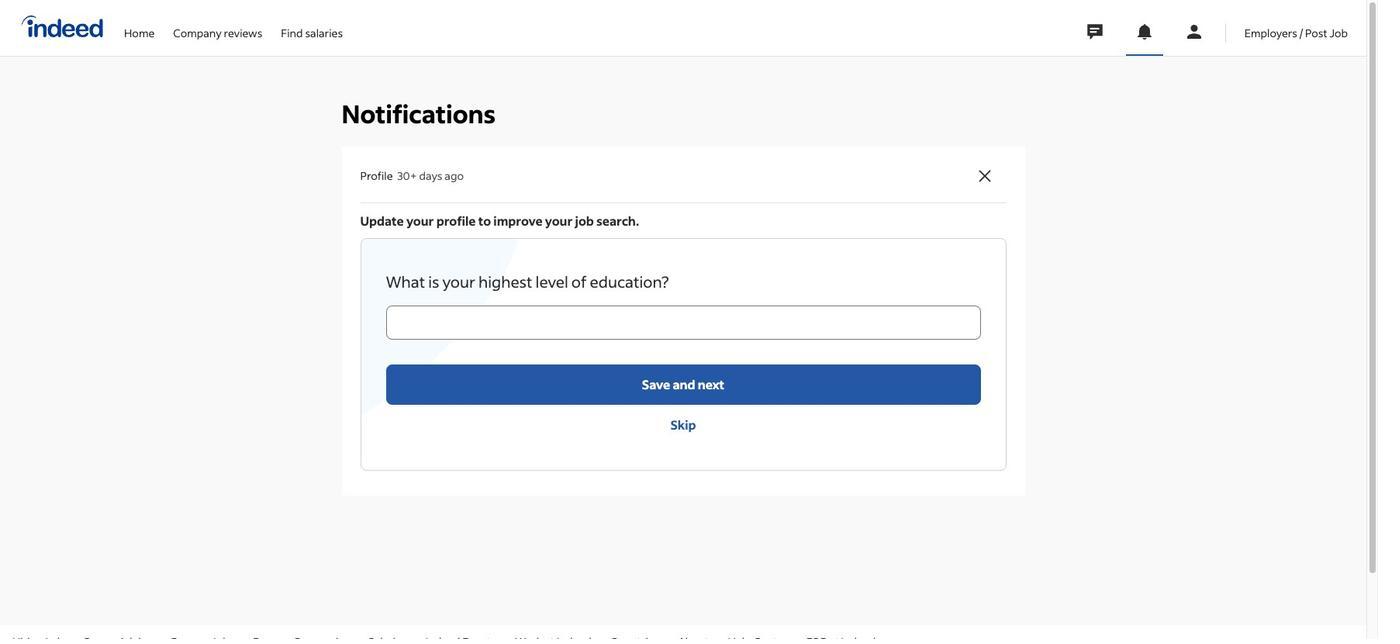 Task type: describe. For each thing, give the bounding box(es) containing it.
/
[[1300, 25, 1303, 40]]

profile 30+ days ago
[[360, 169, 464, 183]]

notifications unread count 0 image
[[1135, 22, 1154, 41]]

days
[[419, 169, 442, 183]]

2 horizontal spatial your
[[545, 212, 573, 229]]

company reviews
[[173, 25, 262, 40]]

account image
[[1185, 22, 1203, 41]]

save and next button
[[386, 364, 981, 405]]

messages unread count 0 image
[[1085, 16, 1105, 47]]

update
[[360, 212, 404, 229]]

30+
[[397, 169, 417, 183]]

profile
[[360, 169, 393, 183]]

company
[[173, 25, 222, 40]]

education?
[[590, 271, 669, 291]]

salaries
[[305, 25, 343, 40]]

search.
[[596, 212, 639, 229]]

0 horizontal spatial your
[[406, 212, 434, 229]]

level
[[536, 271, 568, 291]]

and
[[673, 376, 695, 392]]

employers
[[1245, 25, 1297, 40]]

highest
[[479, 271, 532, 291]]

job
[[1330, 25, 1348, 40]]

of
[[571, 271, 587, 291]]

find salaries
[[281, 25, 343, 40]]



Task type: locate. For each thing, give the bounding box(es) containing it.
to
[[478, 212, 491, 229]]

is
[[428, 271, 439, 291]]

your
[[406, 212, 434, 229], [545, 212, 573, 229], [442, 271, 475, 291]]

your right the is
[[442, 271, 475, 291]]

what is your highest level of education?
[[386, 271, 669, 291]]

skip
[[670, 416, 696, 433]]

home link
[[124, 0, 155, 53]]

improve
[[493, 212, 543, 229]]

dismiss profile from 30+ days ago notification image
[[975, 167, 994, 185]]

skip link
[[386, 405, 981, 445]]

ago
[[445, 169, 464, 183]]

profile
[[436, 212, 476, 229]]

find
[[281, 25, 303, 40]]

your left job on the left of page
[[545, 212, 573, 229]]

update your profile to improve your job search.
[[360, 212, 639, 229]]

next
[[698, 376, 724, 392]]

save and next
[[642, 376, 724, 392]]

employers / post job
[[1245, 25, 1348, 40]]

1 horizontal spatial your
[[442, 271, 475, 291]]

notifications
[[342, 98, 496, 130]]

company reviews link
[[173, 0, 262, 53]]

What is your highest level of education? field
[[386, 305, 981, 340]]

home
[[124, 25, 155, 40]]

notifications main content
[[0, 0, 1366, 625]]

reviews
[[224, 25, 262, 40]]

your left profile
[[406, 212, 434, 229]]

save
[[642, 376, 670, 392]]

job
[[575, 212, 594, 229]]

post
[[1305, 25, 1327, 40]]

find salaries link
[[281, 0, 343, 53]]

what
[[386, 271, 425, 291]]

employers / post job link
[[1245, 0, 1348, 53]]



Task type: vqa. For each thing, say whether or not it's contained in the screenshot.
Challenger School Foundation logo
no



